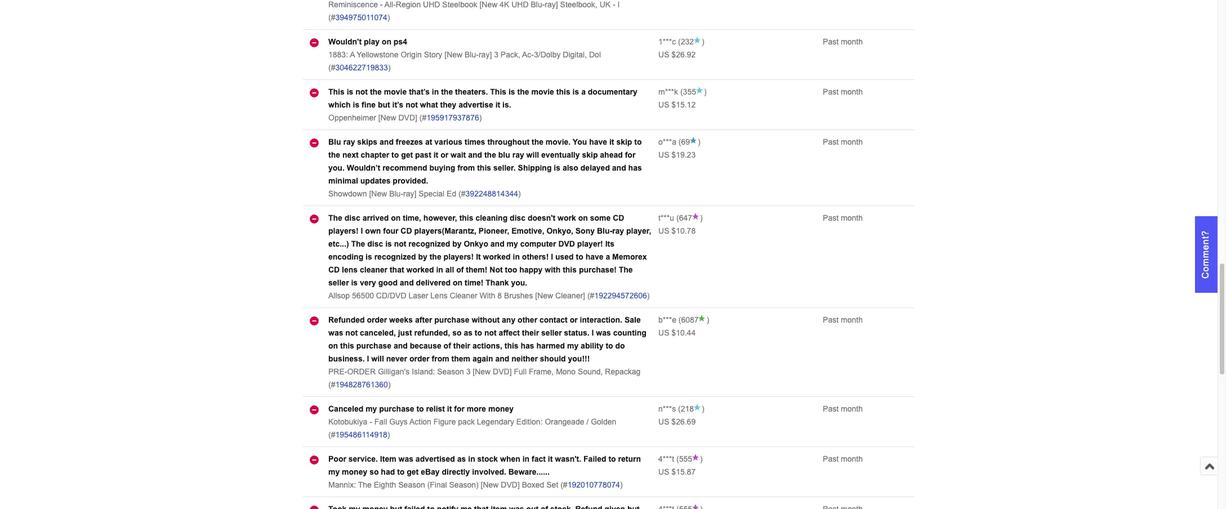Task type: vqa. For each thing, say whether or not it's contained in the screenshot.
THE SO within Poor service. Item was advertised as in stock when in fact it wasn't. Failed to return my money so had to get eBay directly involved. Beware...... Mannix: The Eighth Season (Final Season) [New DVD] Boxed Set (# 192010778074 )
yes



Task type: describe. For each thing, give the bounding box(es) containing it.
this is not the movie that's in the theaters. this is the movie this is a documentary which is fine but it's not what they advertise it is. oppenheimer [new dvd] (# 195917937876 )
[[328, 87, 638, 122]]

to down without
[[475, 329, 482, 338]]

again
[[473, 354, 493, 363]]

yellowstone
[[357, 50, 399, 59]]

blu- inside reminiscence - all-region uhd steelbook [new 4k uhd blu-ray] steelbook, uk - i (#
[[531, 0, 545, 9]]

that's
[[409, 87, 430, 96]]

legendary
[[477, 418, 514, 427]]

is left fine
[[353, 100, 360, 109]]

1 horizontal spatial ray
[[512, 151, 524, 160]]

i left own
[[361, 227, 363, 236]]

195486114918
[[335, 430, 388, 440]]

56500
[[352, 291, 374, 300]]

full
[[514, 367, 527, 376]]

so inside "refunded order weeks after purchase without any other contact or interaction. sale was not canceled, just refunded, so as to not affect their seller status. i was counting on this purchase and because of their actions, this has harmed my ability to do business. i will never order from them again and neither should you!!!"
[[452, 329, 462, 338]]

money inside poor service. item was advertised as in stock when in fact it wasn't. failed to return my money so had to get ebay directly involved. beware...... mannix: the eighth season (final season) [new dvd] boxed set (# 192010778074 )
[[342, 468, 367, 477]]

8
[[498, 291, 502, 300]]

my inside "refunded order weeks after purchase without any other contact or interaction. sale was not canceled, just refunded, so as to not affect their seller status. i was counting on this purchase and because of their actions, this has harmed my ability to do business. i will never order from them again and neither should you!!!"
[[567, 341, 579, 350]]

in left stock
[[468, 455, 475, 464]]

the up etc...)
[[328, 214, 342, 223]]

0 vertical spatial recognized
[[409, 240, 450, 249]]

1 vertical spatial order
[[410, 354, 430, 363]]

and down "ahead"
[[612, 163, 626, 172]]

i up ability
[[592, 329, 594, 338]]

not inside the disc arrived on time, however, this cleaning disc doesn't work on some cd players! i own four cd players(marantz, pioneer, emotive, onkyo, sony blu-ray player, etc...) the disc is not recognized by onkyo and my computer dvd player! its encoding is recognized by the players! it worked in others!  i used to have a memorex cd lens cleaner that worked in all of them!  not too happy with this purchase! the seller is very good and delivered on time! thank you. allsop 56500 cd/dvd laser lens cleaner with 8 brushes [new cleaner] (# 192294572606 )
[[394, 240, 406, 249]]

to left return
[[609, 455, 616, 464]]

past month element for $26.92
[[823, 37, 863, 46]]

this up business.
[[340, 341, 354, 350]]

is up which
[[347, 87, 353, 96]]

$15.12
[[672, 100, 696, 109]]

theaters.
[[455, 87, 488, 96]]

the down memorex
[[619, 265, 633, 274]]

with
[[480, 291, 495, 300]]

us for us $15.87
[[659, 468, 670, 477]]

us for us $10.78
[[659, 227, 670, 236]]

too
[[505, 265, 517, 274]]

to left o***a
[[634, 138, 642, 147]]

feedback left by buyer. element for $15.12
[[659, 87, 678, 96]]

stock
[[477, 455, 498, 464]]

freezes
[[396, 138, 423, 147]]

us for us $15.12
[[659, 100, 670, 109]]

delivered
[[416, 278, 451, 287]]

194828761360 )
[[335, 380, 391, 389]]

0 vertical spatial purchase
[[434, 316, 470, 325]]

the left movie.
[[532, 138, 544, 147]]

1 vertical spatial players!
[[444, 252, 474, 261]]

- for kotobukiya - fall guys action figure pack legendary edition: orangeade / golden (#
[[370, 418, 372, 427]]

( for 647
[[677, 214, 679, 223]]

1 horizontal spatial their
[[522, 329, 539, 338]]

you. inside "blu ray skips and freezes at various times throughout the movie.  you have it skip to the next chapter to get past it or wait and the blu ray will eventually skip ahead for you. wouldn't recommend buying from this seller. shipping is also delayed and has minimal updates provided. showdown [new blu-ray] special ed (# 392248814344 )"
[[328, 163, 345, 172]]

or inside "refunded order weeks after purchase without any other contact or interaction. sale was not canceled, just refunded, so as to not affect their seller status. i was counting on this purchase and because of their actions, this has harmed my ability to do business. i will never order from them again and neither should you!!!"
[[570, 316, 578, 325]]

2 movie from the left
[[531, 87, 554, 96]]

is up is. in the left of the page
[[509, 87, 515, 96]]

232
[[681, 37, 694, 46]]

( for 232
[[678, 37, 681, 46]]

the left 'blu'
[[484, 151, 496, 160]]

them
[[452, 354, 470, 363]]

never
[[386, 354, 407, 363]]

past month element for $26.69
[[823, 405, 863, 414]]

the up encoding
[[351, 240, 365, 249]]

us $10.78
[[659, 227, 696, 236]]

island:
[[412, 367, 435, 376]]

past month for us $19.23
[[823, 138, 863, 147]]

pack,
[[501, 50, 520, 59]]

my inside poor service. item was advertised as in stock when in fact it wasn't. failed to return my money so had to get ebay directly involved. beware...... mannix: the eighth season (final season) [new dvd] boxed set (# 192010778074 )
[[328, 468, 340, 477]]

) inside "blu ray skips and freezes at various times throughout the movie.  you have it skip to the next chapter to get past it or wait and the blu ray will eventually skip ahead for you. wouldn't recommend buying from this seller. shipping is also delayed and has minimal updates provided. showdown [new blu-ray] special ed (# 392248814344 )"
[[518, 189, 521, 198]]

a inside the disc arrived on time, however, this cleaning disc doesn't work on some cd players! i own four cd players(marantz, pioneer, emotive, onkyo, sony blu-ray player, etc...) the disc is not recognized by onkyo and my computer dvd player! its encoding is recognized by the players! it worked in others!  i used to have a memorex cd lens cleaner that worked in all of them!  not too happy with this purchase! the seller is very good and delivered on time! thank you. allsop 56500 cd/dvd laser lens cleaner with 8 brushes [new cleaner] (# 192294572606 )
[[606, 252, 610, 261]]

beware......
[[509, 468, 550, 477]]

/
[[587, 418, 589, 427]]

not right it's
[[406, 100, 418, 109]]

because
[[410, 341, 442, 350]]

it right past
[[434, 151, 438, 160]]

394975011074
[[335, 13, 388, 22]]

my up "fall"
[[366, 405, 377, 414]]

times
[[465, 138, 485, 147]]

feedback left by buyer. element for $26.92
[[659, 37, 676, 46]]

1 vertical spatial cd
[[401, 227, 412, 236]]

brushes
[[504, 291, 533, 300]]

$10.44
[[672, 329, 696, 338]]

0 horizontal spatial worked
[[406, 265, 434, 274]]

month for $26.92
[[841, 37, 863, 46]]

on left ps4
[[382, 37, 391, 46]]

seller inside the disc arrived on time, however, this cleaning disc doesn't work on some cd players! i own four cd players(marantz, pioneer, emotive, onkyo, sony blu-ray player, etc...) the disc is not recognized by onkyo and my computer dvd player! its encoding is recognized by the players! it worked in others!  i used to have a memorex cd lens cleaner that worked in all of them!  not too happy with this purchase! the seller is very good and delivered on time! thank you. allsop 56500 cd/dvd laser lens cleaner with 8 brushes [new cleaner] (# 192294572606 )
[[328, 278, 349, 287]]

onkyo,
[[547, 227, 573, 236]]

ahead
[[600, 151, 623, 160]]

it up the figure
[[447, 405, 452, 414]]

) inside poor service. item was advertised as in stock when in fact it wasn't. failed to return my money so had to get ebay directly involved. beware...... mannix: the eighth season (final season) [new dvd] boxed set (# 192010778074 )
[[620, 481, 623, 490]]

fact
[[532, 455, 546, 464]]

i inside reminiscence - all-region uhd steelbook [new 4k uhd blu-ray] steelbook, uk - i (#
[[618, 0, 620, 9]]

feedback left by buyer. element for $19.23
[[659, 138, 677, 147]]

192294572606 link
[[595, 291, 647, 300]]

refunded order weeks after purchase without any other contact or interaction. sale was not canceled, just refunded, so as to not affect their seller status. i was counting on this purchase and because of their actions, this has harmed my ability to do business. i will never order from them again and neither should you!!! element
[[328, 316, 647, 363]]

ray] inside 1883: a yellowstone origin story [new blu-ray] 3 pack, ac-3/dolby digital, dol (#
[[479, 50, 492, 59]]

) inside the disc arrived on time, however, this cleaning disc doesn't work on some cd players! i own four cd players(marantz, pioneer, emotive, onkyo, sony blu-ray player, etc...) the disc is not recognized by onkyo and my computer dvd player! its encoding is recognized by the players! it worked in others!  i used to have a memorex cd lens cleaner that worked in all of them!  not too happy with this purchase! the seller is very good and delivered on time! thank you. allsop 56500 cd/dvd laser lens cleaner with 8 brushes [new cleaner] (# 192294572606 )
[[647, 291, 650, 300]]

is inside "blu ray skips and freezes at various times throughout the movie.  you have it skip to the next chapter to get past it or wait and the blu ray will eventually skip ahead for you. wouldn't recommend buying from this seller. shipping is also delayed and has minimal updates provided. showdown [new blu-ray] special ed (# 392248814344 )"
[[554, 163, 561, 172]]

i left "used"
[[551, 252, 553, 261]]

2 uhd from the left
[[512, 0, 529, 9]]

dol
[[589, 50, 601, 59]]

us for us $26.69
[[659, 418, 670, 427]]

to up recommend
[[392, 151, 399, 160]]

to left do at the right of the page
[[606, 341, 613, 350]]

in left fact
[[523, 455, 530, 464]]

not
[[490, 265, 503, 274]]

after
[[415, 316, 432, 325]]

contact
[[540, 316, 568, 325]]

from inside "refunded order weeks after purchase without any other contact or interaction. sale was not canceled, just refunded, so as to not affect their seller status. i was counting on this purchase and because of their actions, this has harmed my ability to do business. i will never order from them again and neither should you!!!"
[[432, 354, 449, 363]]

cleaning
[[476, 214, 508, 223]]

dvd] inside poor service. item was advertised as in stock when in fact it wasn't. failed to return my money so had to get ebay directly involved. beware...... mannix: the eighth season (final season) [new dvd] boxed set (# 192010778074 )
[[501, 481, 520, 490]]

oppenheimer
[[328, 113, 376, 122]]

8 past month element from the top
[[823, 505, 863, 509]]

canceled my purchase to relist it for more money
[[328, 405, 514, 414]]

0 horizontal spatial was
[[328, 329, 343, 338]]

is down four
[[385, 240, 392, 249]]

past for $26.69
[[823, 405, 839, 414]]

affect
[[499, 329, 520, 338]]

good
[[378, 278, 398, 287]]

the inside poor service. item was advertised as in stock when in fact it wasn't. failed to return my money so had to get ebay directly involved. beware...... mannix: the eighth season (final season) [new dvd] boxed set (# 192010778074 )
[[358, 481, 372, 490]]

3/dolby
[[534, 50, 561, 59]]

advertised
[[416, 455, 455, 464]]

i up order
[[367, 354, 369, 363]]

will inside "refunded order weeks after purchase without any other contact or interaction. sale was not canceled, just refunded, so as to not affect their seller status. i was counting on this purchase and because of their actions, this has harmed my ability to do business. i will never order from them again and neither should you!!!"
[[371, 354, 384, 363]]

wait
[[451, 151, 466, 160]]

get inside poor service. item was advertised as in stock when in fact it wasn't. failed to return my money so had to get ebay directly involved. beware...... mannix: the eighth season (final season) [new dvd] boxed set (# 192010778074 )
[[407, 468, 419, 477]]

delayed
[[581, 163, 610, 172]]

season inside pre-order gilligan's island: season 3 [new dvd] full frame, mono sound, repackag (#
[[437, 367, 464, 376]]

repackag
[[605, 367, 641, 376]]

to right had
[[397, 468, 405, 477]]

1 horizontal spatial disc
[[367, 240, 383, 249]]

encoding
[[328, 252, 363, 261]]

304622719833
[[335, 63, 388, 72]]

fall
[[374, 418, 387, 427]]

purchase!
[[579, 265, 617, 274]]

us for us $10.44
[[659, 329, 670, 338]]

blu ray skips and freezes at various times throughout the movie.  you have it skip to the next chapter to get past it or wait and the blu ray will eventually skip ahead for you. wouldn't recommend buying from this seller. shipping is also delayed and has minimal updates provided. element
[[328, 138, 642, 185]]

us $26.69
[[659, 418, 696, 427]]

b***e
[[659, 316, 677, 325]]

took my money but failed to notify me that item was out of stock. refund given but only after sending multiple messages and getting ebay directly involved. element
[[328, 505, 640, 509]]

canceled,
[[360, 329, 396, 338]]

time,
[[403, 214, 421, 223]]

relist
[[426, 405, 445, 414]]

buying
[[429, 163, 455, 172]]

will inside "blu ray skips and freezes at various times throughout the movie.  you have it skip to the next chapter to get past it or wait and the blu ray will eventually skip ahead for you. wouldn't recommend buying from this seller. shipping is also delayed and has minimal updates provided. showdown [new blu-ray] special ed (# 392248814344 )"
[[526, 151, 539, 160]]

sale
[[625, 316, 641, 325]]

past for $10.44
[[823, 316, 839, 325]]

the inside the disc arrived on time, however, this cleaning disc doesn't work on some cd players! i own four cd players(marantz, pioneer, emotive, onkyo, sony blu-ray player, etc...) the disc is not recognized by onkyo and my computer dvd player! its encoding is recognized by the players! it worked in others!  i used to have a memorex cd lens cleaner that worked in all of them!  not too happy with this purchase! the seller is very good and delivered on time! thank you. allsop 56500 cd/dvd laser lens cleaner with 8 brushes [new cleaner] (# 192294572606 )
[[430, 252, 441, 261]]

[new inside poor service. item was advertised as in stock when in fact it wasn't. failed to return my money so had to get ebay directly involved. beware...... mannix: the eighth season (final season) [new dvd] boxed set (# 192010778074 )
[[481, 481, 499, 490]]

past month element for $10.78
[[823, 214, 863, 223]]

month for $15.12
[[841, 87, 863, 96]]

digital,
[[563, 50, 587, 59]]

1 horizontal spatial money
[[488, 405, 514, 414]]

others!
[[522, 252, 549, 261]]

and down the that
[[400, 278, 414, 287]]

they
[[440, 100, 457, 109]]

so inside poor service. item was advertised as in stock when in fact it wasn't. failed to return my money so had to get ebay directly involved. beware...... mannix: the eighth season (final season) [new dvd] boxed set (# 192010778074 )
[[370, 468, 379, 477]]

195486114918 )
[[335, 430, 390, 440]]

four
[[383, 227, 399, 236]]

this inside "blu ray skips and freezes at various times throughout the movie.  you have it skip to the next chapter to get past it or wait and the blu ray will eventually skip ahead for you. wouldn't recommend buying from this seller. shipping is also delayed and has minimal updates provided. showdown [new blu-ray] special ed (# 392248814344 )"
[[477, 163, 491, 172]]

any
[[502, 316, 516, 325]]

1 vertical spatial by
[[418, 252, 427, 261]]

as inside poor service. item was advertised as in stock when in fact it wasn't. failed to return my money so had to get ebay directly involved. beware...... mannix: the eighth season (final season) [new dvd] boxed set (# 192010778074 )
[[457, 455, 466, 464]]

in up the too
[[513, 252, 520, 261]]

1 horizontal spatial worked
[[483, 252, 511, 261]]

a
[[350, 50, 355, 59]]

of inside "refunded order weeks after purchase without any other contact or interaction. sale was not canceled, just refunded, so as to not affect their seller status. i was counting on this purchase and because of their actions, this has harmed my ability to do business. i will never order from them again and neither should you!!!"
[[444, 341, 451, 350]]

1 vertical spatial purchase
[[356, 341, 392, 350]]

394975011074 )
[[335, 13, 390, 22]]

chapter
[[361, 151, 389, 160]]

on up cleaner
[[453, 278, 463, 287]]

o***a
[[659, 138, 677, 147]]

own
[[365, 227, 381, 236]]

304622719833 )
[[335, 63, 391, 72]]

doesn't
[[528, 214, 556, 223]]

cleaner
[[360, 265, 388, 274]]

minimal
[[328, 176, 358, 185]]

past for $26.92
[[823, 37, 839, 46]]

0 horizontal spatial cd
[[328, 265, 340, 274]]

seller inside "refunded order weeks after purchase without any other contact or interaction. sale was not canceled, just refunded, so as to not affect their seller status. i was counting on this purchase and because of their actions, this has harmed my ability to do business. i will never order from them again and neither should you!!!"
[[541, 329, 562, 338]]

cleaner
[[450, 291, 477, 300]]

past for $19.23
[[823, 138, 839, 147]]

on inside "refunded order weeks after purchase without any other contact or interaction. sale was not canceled, just refunded, so as to not affect their seller status. i was counting on this purchase and because of their actions, this has harmed my ability to do business. i will never order from them again and neither should you!!!"
[[328, 341, 338, 350]]

) inside this is not the movie that's in the theaters. this is the movie this is a documentary which is fine but it's not what they advertise it is. oppenheimer [new dvd] (# 195917937876 )
[[479, 113, 482, 122]]

[new inside the disc arrived on time, however, this cleaning disc doesn't work on some cd players! i own four cd players(marantz, pioneer, emotive, onkyo, sony blu-ray player, etc...) the disc is not recognized by onkyo and my computer dvd player! its encoding is recognized by the players! it worked in others!  i used to have a memorex cd lens cleaner that worked in all of them!  not too happy with this purchase! the seller is very good and delivered on time! thank you. allsop 56500 cd/dvd laser lens cleaner with 8 brushes [new cleaner] (# 192294572606 )
[[535, 291, 553, 300]]

0 horizontal spatial for
[[454, 405, 465, 414]]

and right again on the bottom left of page
[[495, 354, 509, 363]]

not up actions,
[[484, 329, 497, 338]]

you
[[573, 138, 587, 147]]

218
[[681, 405, 694, 414]]

m***k
[[659, 87, 678, 96]]

and up 'chapter'
[[380, 138, 394, 147]]

2 vertical spatial purchase
[[379, 405, 414, 414]]

on up four
[[391, 214, 401, 223]]

steelbook,
[[560, 0, 598, 9]]

this is not the movie that's in the theaters. this is the movie this is a documentary which is fine but it's not what they advertise it is. element
[[328, 87, 638, 109]]

is left very
[[351, 278, 358, 287]]

(# inside kotobukiya - fall guys action figure pack legendary edition: orangeade / golden (#
[[328, 430, 335, 440]]

(# inside reminiscence - all-region uhd steelbook [new 4k uhd blu-ray] steelbook, uk - i (#
[[328, 13, 335, 22]]

item
[[380, 455, 396, 464]]

provided.
[[393, 176, 428, 185]]

195917937876 link
[[427, 113, 479, 122]]

month for $26.69
[[841, 405, 863, 414]]

2 horizontal spatial disc
[[510, 214, 526, 223]]

in left "all"
[[436, 265, 443, 274]]

1 vertical spatial their
[[453, 341, 470, 350]]

get inside "blu ray skips and freezes at various times throughout the movie.  you have it skip to the next chapter to get past it or wait and the blu ray will eventually skip ahead for you. wouldn't recommend buying from this seller. shipping is also delayed and has minimal updates provided. showdown [new blu-ray] special ed (# 392248814344 )"
[[401, 151, 413, 160]]

is left the documentary
[[573, 87, 579, 96]]

2 this from the left
[[490, 87, 506, 96]]

555
[[679, 455, 692, 464]]

month for $10.78
[[841, 214, 863, 223]]

has inside "blu ray skips and freezes at various times throughout the movie.  you have it skip to the next chapter to get past it or wait and the blu ray will eventually skip ahead for you. wouldn't recommend buying from this seller. shipping is also delayed and has minimal updates provided. showdown [new blu-ray] special ed (# 392248814344 )"
[[628, 163, 642, 172]]

canceled my purchase to relist it for more money element
[[328, 405, 514, 414]]

to up action
[[417, 405, 424, 414]]



Task type: locate. For each thing, give the bounding box(es) containing it.
0 vertical spatial dvd]
[[399, 113, 417, 122]]

orangeade
[[545, 418, 584, 427]]

a left the documentary
[[581, 87, 586, 96]]

so left had
[[370, 468, 379, 477]]

play
[[364, 37, 380, 46]]

story
[[424, 50, 442, 59]]

other
[[518, 316, 537, 325]]

5 month from the top
[[841, 316, 863, 325]]

it right fact
[[548, 455, 553, 464]]

wouldn't
[[328, 37, 362, 46]]

past month element for $19.23
[[823, 138, 863, 147]]

and down the pioneer,
[[491, 240, 505, 249]]

1 horizontal spatial ray]
[[479, 50, 492, 59]]

from down wait
[[458, 163, 475, 172]]

- left "fall"
[[370, 418, 372, 427]]

5 past month from the top
[[823, 316, 863, 325]]

0 horizontal spatial has
[[521, 341, 534, 350]]

memorex
[[612, 252, 647, 261]]

past month
[[823, 37, 863, 46], [823, 87, 863, 96], [823, 138, 863, 147], [823, 214, 863, 223], [823, 316, 863, 325], [823, 405, 863, 414], [823, 455, 863, 464]]

month
[[841, 37, 863, 46], [841, 87, 863, 96], [841, 138, 863, 147], [841, 214, 863, 223], [841, 316, 863, 325], [841, 405, 863, 414], [841, 455, 863, 464]]

wouldn't play on ps4 element
[[328, 37, 407, 46]]

(# inside "blu ray skips and freezes at various times throughout the movie.  you have it skip to the next chapter to get past it or wait and the blu ray will eventually skip ahead for you. wouldn't recommend buying from this seller. shipping is also delayed and has minimal updates provided. showdown [new blu-ray] special ed (# 392248814344 )"
[[459, 189, 466, 198]]

this inside this is not the movie that's in the theaters. this is the movie this is a documentary which is fine but it's not what they advertise it is. oppenheimer [new dvd] (# 195917937876 )
[[556, 87, 570, 96]]

1 horizontal spatial so
[[452, 329, 462, 338]]

past month for us $15.87
[[823, 455, 863, 464]]

and down the times
[[468, 151, 482, 160]]

with
[[545, 265, 561, 274]]

0 horizontal spatial by
[[418, 252, 427, 261]]

(
[[678, 37, 681, 46], [680, 87, 683, 96], [679, 138, 681, 147], [677, 214, 679, 223], [679, 316, 681, 325], [678, 405, 681, 414], [677, 455, 679, 464]]

1 horizontal spatial or
[[570, 316, 578, 325]]

2 us from the top
[[659, 100, 670, 109]]

the disc arrived on time, however, this cleaning disc doesn't work on some cd players! i own four cd players(marantz, pioneer, emotive, onkyo, sony blu-ray player, etc...) the disc is not recognized by onkyo and my computer dvd player! its encoding is recognized by the players! it worked in others!  i used to have a memorex cd lens cleaner that worked in all of them!  not too happy with this purchase! the seller is very good and delivered on time! thank you. element
[[328, 214, 651, 287]]

1 horizontal spatial this
[[490, 87, 506, 96]]

next
[[342, 151, 359, 160]]

0 horizontal spatial movie
[[384, 87, 407, 96]]

for inside "blu ray skips and freezes at various times throughout the movie.  you have it skip to the next chapter to get past it or wait and the blu ray will eventually skip ahead for you. wouldn't recommend buying from this seller. shipping is also delayed and has minimal updates provided. showdown [new blu-ray] special ed (# 392248814344 )"
[[625, 151, 636, 160]]

feedback left by buyer. element containing 4***t
[[659, 455, 674, 464]]

0 vertical spatial order
[[367, 316, 387, 325]]

2 horizontal spatial ray]
[[545, 0, 558, 9]]

6087
[[681, 316, 699, 325]]

them!
[[466, 265, 488, 274]]

[new inside reminiscence - all-region uhd steelbook [new 4k uhd blu-ray] steelbook, uk - i (#
[[480, 0, 498, 9]]

3 inside 1883: a yellowstone origin story [new blu-ray] 3 pack, ac-3/dolby digital, dol (#
[[494, 50, 499, 59]]

[new inside 1883: a yellowstone origin story [new blu-ray] 3 pack, ac-3/dolby digital, dol (#
[[445, 50, 463, 59]]

laser
[[409, 291, 428, 300]]

192010778074 link
[[568, 481, 620, 490]]

1 vertical spatial will
[[371, 354, 384, 363]]

lens
[[342, 265, 358, 274]]

us for us $19.23
[[659, 151, 670, 160]]

1 this from the left
[[328, 87, 345, 96]]

(# right set
[[561, 481, 568, 490]]

( for 6087
[[679, 316, 681, 325]]

feedback left by buyer. element containing 1***c
[[659, 37, 676, 46]]

past month element for $15.87
[[823, 455, 863, 464]]

5 feedback left by buyer. element from the top
[[659, 316, 677, 325]]

past month element for $10.44
[[823, 316, 863, 325]]

order up canceled, in the left of the page
[[367, 316, 387, 325]]

1 vertical spatial seller
[[541, 329, 562, 338]]

392248814344 link
[[466, 189, 518, 198]]

355
[[683, 87, 696, 96]]

1 horizontal spatial seller
[[541, 329, 562, 338]]

from down because
[[432, 354, 449, 363]]

0 horizontal spatial this
[[328, 87, 345, 96]]

1 month from the top
[[841, 37, 863, 46]]

(# inside the disc arrived on time, however, this cleaning disc doesn't work on some cd players! i own four cd players(marantz, pioneer, emotive, onkyo, sony blu-ray player, etc...) the disc is not recognized by onkyo and my computer dvd player! its encoding is recognized by the players! it worked in others!  i used to have a memorex cd lens cleaner that worked in all of them!  not too happy with this purchase! the seller is very good and delivered on time! thank you. allsop 56500 cd/dvd laser lens cleaner with 8 brushes [new cleaner] (# 192294572606 )
[[587, 291, 595, 300]]

(# inside this is not the movie that's in the theaters. this is the movie this is a documentary which is fine but it's not what they advertise it is. oppenheimer [new dvd] (# 195917937876 )
[[420, 113, 427, 122]]

1 horizontal spatial uhd
[[512, 0, 529, 9]]

various
[[435, 138, 463, 147]]

disc left arrived
[[345, 214, 360, 223]]

7 feedback left by buyer. element from the top
[[659, 455, 674, 464]]

it up "ahead"
[[610, 138, 614, 147]]

not up fine
[[356, 87, 368, 96]]

7 us from the top
[[659, 468, 670, 477]]

1 vertical spatial you.
[[511, 278, 527, 287]]

cd/dvd
[[376, 291, 406, 300]]

it inside this is not the movie that's in the theaters. this is the movie this is a documentary which is fine but it's not what they advertise it is. oppenheimer [new dvd] (# 195917937876 )
[[496, 100, 500, 109]]

cleaner]
[[555, 291, 585, 300]]

1 vertical spatial skip
[[582, 151, 598, 160]]

past month element
[[823, 37, 863, 46], [823, 87, 863, 96], [823, 138, 863, 147], [823, 214, 863, 223], [823, 316, 863, 325], [823, 405, 863, 414], [823, 455, 863, 464], [823, 505, 863, 509]]

actions,
[[473, 341, 502, 350]]

canceled
[[328, 405, 363, 414]]

4 past month element from the top
[[823, 214, 863, 223]]

2 horizontal spatial -
[[613, 0, 616, 9]]

1 past month element from the top
[[823, 37, 863, 46]]

1 movie from the left
[[384, 87, 407, 96]]

0 horizontal spatial so
[[370, 468, 379, 477]]

recognized up the that
[[374, 252, 416, 261]]

kotobukiya - fall guys action figure pack legendary edition: orangeade / golden (#
[[328, 418, 616, 440]]

1 vertical spatial has
[[521, 341, 534, 350]]

advertise
[[459, 100, 493, 109]]

(# right ed
[[459, 189, 466, 198]]

(# inside 1883: a yellowstone origin story [new blu-ray] 3 pack, ac-3/dolby digital, dol (#
[[328, 63, 335, 72]]

in inside this is not the movie that's in the theaters. this is the movie this is a documentary which is fine but it's not what they advertise it is. oppenheimer [new dvd] (# 195917937876 )
[[432, 87, 439, 96]]

-
[[380, 0, 383, 9], [613, 0, 616, 9], [370, 418, 372, 427]]

1 uhd from the left
[[423, 0, 440, 9]]

0 horizontal spatial will
[[371, 354, 384, 363]]

(# inside poor service. item was advertised as in stock when in fact it wasn't. failed to return my money so had to get ebay directly involved. beware...... mannix: the eighth season (final season) [new dvd] boxed set (# 192010778074 )
[[561, 481, 568, 490]]

dvd] inside pre-order gilligan's island: season 3 [new dvd] full frame, mono sound, repackag (#
[[493, 367, 512, 376]]

comment? link
[[1195, 216, 1218, 293]]

weeks
[[389, 316, 413, 325]]

past for $15.87
[[823, 455, 839, 464]]

their up 'them'
[[453, 341, 470, 350]]

skip up "ahead"
[[617, 138, 632, 147]]

feedback left by buyer. element containing m***k
[[659, 87, 678, 96]]

by
[[452, 240, 462, 249], [418, 252, 427, 261]]

past for $10.78
[[823, 214, 839, 223]]

1 past month from the top
[[823, 37, 863, 46]]

0 vertical spatial as
[[464, 329, 473, 338]]

in
[[432, 87, 439, 96], [513, 252, 520, 261], [436, 265, 443, 274], [468, 455, 475, 464], [523, 455, 530, 464]]

( up $15.12
[[680, 87, 683, 96]]

to inside the disc arrived on time, however, this cleaning disc doesn't work on some cd players! i own four cd players(marantz, pioneer, emotive, onkyo, sony blu-ray player, etc...) the disc is not recognized by onkyo and my computer dvd player! its encoding is recognized by the players! it worked in others!  i used to have a memorex cd lens cleaner that worked in all of them!  not too happy with this purchase! the seller is very good and delivered on time! thank you. allsop 56500 cd/dvd laser lens cleaner with 8 brushes [new cleaner] (# 192294572606 )
[[576, 252, 583, 261]]

0 vertical spatial will
[[526, 151, 539, 160]]

was
[[328, 329, 343, 338], [596, 329, 611, 338], [399, 455, 413, 464]]

6 past from the top
[[823, 405, 839, 414]]

0 horizontal spatial ray]
[[403, 189, 417, 198]]

0 vertical spatial their
[[522, 329, 539, 338]]

( right b***e
[[679, 316, 681, 325]]

0 vertical spatial has
[[628, 163, 642, 172]]

edition:
[[516, 418, 543, 427]]

6 past month element from the top
[[823, 405, 863, 414]]

1 vertical spatial as
[[457, 455, 466, 464]]

past month element for $15.12
[[823, 87, 863, 96]]

a inside this is not the movie that's in the theaters. this is the movie this is a documentary which is fine but it's not what they advertise it is. oppenheimer [new dvd] (# 195917937876 )
[[581, 87, 586, 96]]

2 past month from the top
[[823, 87, 863, 96]]

have up purchase!
[[586, 252, 604, 261]]

0 vertical spatial skip
[[617, 138, 632, 147]]

poor service. item was advertised as in stock when in fact it wasn't. failed to return my money so had to get ebay directly involved. beware...... element
[[328, 455, 641, 477]]

1 horizontal spatial for
[[625, 151, 636, 160]]

month for $10.44
[[841, 316, 863, 325]]

past month for us $10.78
[[823, 214, 863, 223]]

month for $19.23
[[841, 138, 863, 147]]

this down affect on the left bottom
[[505, 341, 519, 350]]

past for $15.12
[[823, 87, 839, 96]]

had
[[381, 468, 395, 477]]

394975011074 link
[[335, 13, 388, 22]]

)
[[388, 13, 390, 22], [702, 37, 705, 46], [388, 63, 391, 72], [704, 87, 707, 96], [479, 113, 482, 122], [698, 138, 701, 147], [518, 189, 521, 198], [700, 214, 703, 223], [647, 291, 650, 300], [707, 316, 709, 325], [388, 380, 391, 389], [702, 405, 705, 414], [388, 430, 390, 440], [700, 455, 703, 464], [620, 481, 623, 490]]

emotive,
[[512, 227, 544, 236]]

1 horizontal spatial players!
[[444, 252, 474, 261]]

3 down 'them'
[[466, 367, 471, 376]]

figure
[[434, 418, 456, 427]]

3 feedback left by buyer. element from the top
[[659, 138, 677, 147]]

2 past month element from the top
[[823, 87, 863, 96]]

1 horizontal spatial from
[[458, 163, 475, 172]]

players! up "all"
[[444, 252, 474, 261]]

the down blu
[[328, 151, 340, 160]]

0 vertical spatial money
[[488, 405, 514, 414]]

past month for us $15.12
[[823, 87, 863, 96]]

the disc arrived on time, however, this cleaning disc doesn't work on some cd players! i own four cd players(marantz, pioneer, emotive, onkyo, sony blu-ray player, etc...) the disc is not recognized by onkyo and my computer dvd player! its encoding is recognized by the players! it worked in others!  i used to have a memorex cd lens cleaner that worked in all of them!  not too happy with this purchase! the seller is very good and delivered on time! thank you. allsop 56500 cd/dvd laser lens cleaner with 8 brushes [new cleaner] (# 192294572606 )
[[328, 214, 651, 300]]

feedback left by buyer. element up us $19.23
[[659, 138, 677, 147]]

1883: a yellowstone origin story [new blu-ray] 3 pack, ac-3/dolby digital, dol (#
[[328, 50, 601, 72]]

past month for us $26.92
[[823, 37, 863, 46]]

[new inside this is not the movie that's in the theaters. this is the movie this is a documentary which is fine but it's not what they advertise it is. oppenheimer [new dvd] (# 195917937876 )
[[378, 113, 396, 122]]

movie down 3/dolby
[[531, 87, 554, 96]]

on up sony
[[578, 214, 588, 223]]

by down players(marantz,
[[452, 240, 462, 249]]

will
[[526, 151, 539, 160], [371, 354, 384, 363]]

feedback left by buyer. element for $15.87
[[659, 455, 674, 464]]

this
[[328, 87, 345, 96], [490, 87, 506, 96]]

0 horizontal spatial or
[[441, 151, 449, 160]]

0 horizontal spatial ray
[[343, 138, 355, 147]]

1 vertical spatial for
[[454, 405, 465, 414]]

my inside the disc arrived on time, however, this cleaning disc doesn't work on some cd players! i own four cd players(marantz, pioneer, emotive, onkyo, sony blu-ray player, etc...) the disc is not recognized by onkyo and my computer dvd player! its encoding is recognized by the players! it worked in others!  i used to have a memorex cd lens cleaner that worked in all of them!  not too happy with this purchase! the seller is very good and delivered on time! thank you. allsop 56500 cd/dvd laser lens cleaner with 8 brushes [new cleaner] (# 192294572606 )
[[507, 240, 518, 249]]

4 month from the top
[[841, 214, 863, 223]]

5 past month element from the top
[[823, 316, 863, 325]]

ray] left pack,
[[479, 50, 492, 59]]

[new down again on the bottom left of page
[[473, 367, 491, 376]]

0 horizontal spatial seller
[[328, 278, 349, 287]]

- inside kotobukiya - fall guys action figure pack legendary edition: orangeade / golden (#
[[370, 418, 372, 427]]

counting
[[613, 329, 647, 338]]

2 month from the top
[[841, 87, 863, 96]]

reminiscence
[[328, 0, 378, 9]]

past
[[415, 151, 431, 160]]

ray] down provided.
[[403, 189, 417, 198]]

6 feedback left by buyer. element from the top
[[659, 405, 676, 414]]

2 vertical spatial ray
[[612, 227, 624, 236]]

192010778074
[[568, 481, 620, 490]]

0 vertical spatial for
[[625, 151, 636, 160]]

0 horizontal spatial their
[[453, 341, 470, 350]]

special
[[419, 189, 445, 198]]

7 month from the top
[[841, 455, 863, 464]]

cd right some
[[613, 214, 624, 223]]

0 vertical spatial worked
[[483, 252, 511, 261]]

[new
[[480, 0, 498, 9], [445, 50, 463, 59], [378, 113, 396, 122], [369, 189, 387, 198], [535, 291, 553, 300], [473, 367, 491, 376], [481, 481, 499, 490]]

disc up emotive,
[[510, 214, 526, 223]]

1 feedback left by buyer. element from the top
[[659, 37, 676, 46]]

has up neither
[[521, 341, 534, 350]]

( 647
[[674, 214, 692, 223]]

0 horizontal spatial money
[[342, 468, 367, 477]]

7 past from the top
[[823, 455, 839, 464]]

service.
[[349, 455, 378, 464]]

have right you
[[589, 138, 607, 147]]

( for 69
[[679, 138, 681, 147]]

(# down 1883:
[[328, 63, 335, 72]]

was inside poor service. item was advertised as in stock when in fact it wasn't. failed to return my money so had to get ebay directly involved. beware...... mannix: the eighth season (final season) [new dvd] boxed set (# 192010778074 )
[[399, 455, 413, 464]]

money up legendary
[[488, 405, 514, 414]]

6 past month from the top
[[823, 405, 863, 414]]

golden
[[591, 418, 616, 427]]

1 vertical spatial get
[[407, 468, 419, 477]]

from inside "blu ray skips and freezes at various times throughout the movie.  you have it skip to the next chapter to get past it or wait and the blu ray will eventually skip ahead for you. wouldn't recommend buying from this seller. shipping is also delayed and has minimal updates provided. showdown [new blu-ray] special ed (# 392248814344 )"
[[458, 163, 475, 172]]

1 vertical spatial recognized
[[374, 252, 416, 261]]

[new left 4k
[[480, 0, 498, 9]]

do
[[615, 341, 625, 350]]

( 555
[[674, 455, 692, 464]]

5 past from the top
[[823, 316, 839, 325]]

ray inside the disc arrived on time, however, this cleaning disc doesn't work on some cd players! i own four cd players(marantz, pioneer, emotive, onkyo, sony blu-ray player, etc...) the disc is not recognized by onkyo and my computer dvd player! its encoding is recognized by the players! it worked in others!  i used to have a memorex cd lens cleaner that worked in all of them!  not too happy with this purchase! the seller is very good and delivered on time! thank you. allsop 56500 cd/dvd laser lens cleaner with 8 brushes [new cleaner] (# 192294572606 )
[[612, 227, 624, 236]]

us down m***k
[[659, 100, 670, 109]]

comment?
[[1201, 230, 1211, 279]]

but
[[378, 100, 390, 109]]

(# down what
[[420, 113, 427, 122]]

0 horizontal spatial players!
[[328, 227, 359, 236]]

is up cleaner
[[366, 252, 372, 261]]

5 us from the top
[[659, 329, 670, 338]]

feedback left by buyer. element containing o***a
[[659, 138, 677, 147]]

ability
[[581, 341, 604, 350]]

3 month from the top
[[841, 138, 863, 147]]

dvd] down it's
[[399, 113, 417, 122]]

0 vertical spatial of
[[456, 265, 464, 274]]

blu- inside "blu ray skips and freezes at various times throughout the movie.  you have it skip to the next chapter to get past it or wait and the blu ray will eventually skip ahead for you. wouldn't recommend buying from this seller. shipping is also delayed and has minimal updates provided. showdown [new blu-ray] special ed (# 392248814344 )"
[[389, 189, 403, 198]]

used
[[555, 252, 574, 261]]

(# down the reminiscence
[[328, 13, 335, 22]]

0 horizontal spatial of
[[444, 341, 451, 350]]

status.
[[564, 329, 590, 338]]

us $19.23
[[659, 151, 696, 160]]

0 vertical spatial seller
[[328, 278, 349, 287]]

blu- inside the disc arrived on time, however, this cleaning disc doesn't work on some cd players! i own four cd players(marantz, pioneer, emotive, onkyo, sony blu-ray player, etc...) the disc is not recognized by onkyo and my computer dvd player! its encoding is recognized by the players! it worked in others!  i used to have a memorex cd lens cleaner that worked in all of them!  not too happy with this purchase! the seller is very good and delivered on time! thank you. allsop 56500 cd/dvd laser lens cleaner with 8 brushes [new cleaner] (# 192294572606 )
[[597, 227, 612, 236]]

this up is. in the left of the page
[[490, 87, 506, 96]]

0 vertical spatial season
[[437, 367, 464, 376]]

0 horizontal spatial disc
[[345, 214, 360, 223]]

blu
[[498, 151, 510, 160]]

0 vertical spatial have
[[589, 138, 607, 147]]

uhd right region on the top of page
[[423, 0, 440, 9]]

1 horizontal spatial -
[[380, 0, 383, 9]]

and up the never
[[394, 341, 408, 350]]

pack
[[458, 418, 475, 427]]

ray] inside "blu ray skips and freezes at various times throughout the movie.  you have it skip to the next chapter to get past it or wait and the blu ray will eventually skip ahead for you. wouldn't recommend buying from this seller. shipping is also delayed and has minimal updates provided. showdown [new blu-ray] special ed (# 392248814344 )"
[[403, 189, 417, 198]]

uhd right 4k
[[512, 0, 529, 9]]

2 horizontal spatial was
[[596, 329, 611, 338]]

1 horizontal spatial 3
[[494, 50, 499, 59]]

0 vertical spatial by
[[452, 240, 462, 249]]

purchase up refunded,
[[434, 316, 470, 325]]

[new down "updates"
[[369, 189, 387, 198]]

feedback left by buyer. element down us $15.87
[[659, 505, 674, 509]]

sound,
[[578, 367, 603, 376]]

by up delivered
[[418, 252, 427, 261]]

0 vertical spatial so
[[452, 329, 462, 338]]

1 us from the top
[[659, 50, 670, 59]]

of right "all"
[[456, 265, 464, 274]]

it left is. in the left of the page
[[496, 100, 500, 109]]

feedback left by buyer. element
[[659, 37, 676, 46], [659, 87, 678, 96], [659, 138, 677, 147], [659, 214, 674, 223], [659, 316, 677, 325], [659, 405, 676, 414], [659, 455, 674, 464], [659, 505, 674, 509]]

pioneer,
[[479, 227, 509, 236]]

has inside "refunded order weeks after purchase without any other contact or interaction. sale was not canceled, just refunded, so as to not affect their seller status. i was counting on this purchase and because of their actions, this has harmed my ability to do business. i will never order from them again and neither should you!!!"
[[521, 341, 534, 350]]

blu- inside 1883: a yellowstone origin story [new blu-ray] 3 pack, ac-3/dolby digital, dol (#
[[465, 50, 479, 59]]

1 vertical spatial 3
[[466, 367, 471, 376]]

for up pack
[[454, 405, 465, 414]]

feedback left by buyer. element containing n***s
[[659, 405, 676, 414]]

the up fine
[[370, 87, 382, 96]]

[new inside pre-order gilligan's island: season 3 [new dvd] full frame, mono sound, repackag (#
[[473, 367, 491, 376]]

4 us from the top
[[659, 227, 670, 236]]

feedback left by buyer. element containing b***e
[[659, 316, 677, 325]]

1 horizontal spatial skip
[[617, 138, 632, 147]]

mono
[[556, 367, 576, 376]]

2 past from the top
[[823, 87, 839, 96]]

1 horizontal spatial a
[[606, 252, 610, 261]]

has right delayed on the top left of the page
[[628, 163, 642, 172]]

7 past month element from the top
[[823, 455, 863, 464]]

1 vertical spatial from
[[432, 354, 449, 363]]

this up which
[[328, 87, 345, 96]]

worked up the not
[[483, 252, 511, 261]]

us for us $26.92
[[659, 50, 670, 59]]

ray] inside reminiscence - all-region uhd steelbook [new 4k uhd blu-ray] steelbook, uk - i (#
[[545, 0, 558, 9]]

it inside poor service. item was advertised as in stock when in fact it wasn't. failed to return my money so had to get ebay directly involved. beware...... mannix: the eighth season (final season) [new dvd] boxed set (# 192010778074 )
[[548, 455, 553, 464]]

3 inside pre-order gilligan's island: season 3 [new dvd] full frame, mono sound, repackag (#
[[466, 367, 471, 376]]

$10.78
[[672, 227, 696, 236]]

0 vertical spatial ray
[[343, 138, 355, 147]]

2 feedback left by buyer. element from the top
[[659, 87, 678, 96]]

of inside the disc arrived on time, however, this cleaning disc doesn't work on some cd players! i own four cd players(marantz, pioneer, emotive, onkyo, sony blu-ray player, etc...) the disc is not recognized by onkyo and my computer dvd player! its encoding is recognized by the players! it worked in others!  i used to have a memorex cd lens cleaner that worked in all of them!  not too happy with this purchase! the seller is very good and delivered on time! thank you. allsop 56500 cd/dvd laser lens cleaner with 8 brushes [new cleaner] (# 192294572606 )
[[456, 265, 464, 274]]

at
[[425, 138, 432, 147]]

when
[[500, 455, 520, 464]]

0 vertical spatial or
[[441, 151, 449, 160]]

1 horizontal spatial cd
[[401, 227, 412, 236]]

have inside "blu ray skips and freezes at various times throughout the movie.  you have it skip to the next chapter to get past it or wait and the blu ray will eventually skip ahead for you. wouldn't recommend buying from this seller. shipping is also delayed and has minimal updates provided. showdown [new blu-ray] special ed (# 392248814344 )"
[[589, 138, 607, 147]]

7 past month from the top
[[823, 455, 863, 464]]

you. up minimal on the top of the page
[[328, 163, 345, 172]]

pre-order gilligan's island: season 3 [new dvd] full frame, mono sound, repackag (#
[[328, 367, 641, 389]]

have inside the disc arrived on time, however, this cleaning disc doesn't work on some cd players! i own four cd players(marantz, pioneer, emotive, onkyo, sony blu-ray player, etc...) the disc is not recognized by onkyo and my computer dvd player! its encoding is recognized by the players! it worked in others!  i used to have a memorex cd lens cleaner that worked in all of them!  not too happy with this purchase! the seller is very good and delivered on time! thank you. allsop 56500 cd/dvd laser lens cleaner with 8 brushes [new cleaner] (# 192294572606 )
[[586, 252, 604, 261]]

4 feedback left by buyer. element from the top
[[659, 214, 674, 223]]

1 horizontal spatial season
[[437, 367, 464, 376]]

0 vertical spatial ray]
[[545, 0, 558, 9]]

- for reminiscence - all-region uhd steelbook [new 4k uhd blu-ray] steelbook, uk - i (#
[[380, 0, 383, 9]]

0 horizontal spatial skip
[[582, 151, 598, 160]]

my
[[507, 240, 518, 249], [567, 341, 579, 350], [366, 405, 377, 414], [328, 468, 340, 477]]

0 vertical spatial a
[[581, 87, 586, 96]]

us down the 4***t
[[659, 468, 670, 477]]

this down "used"
[[563, 265, 577, 274]]

get up recommend
[[401, 151, 413, 160]]

feedback left by buyer. element for $10.44
[[659, 316, 677, 325]]

you. inside the disc arrived on time, however, this cleaning disc doesn't work on some cd players! i own four cd players(marantz, pioneer, emotive, onkyo, sony blu-ray player, etc...) the disc is not recognized by onkyo and my computer dvd player! its encoding is recognized by the players! it worked in others!  i used to have a memorex cd lens cleaner that worked in all of them!  not too happy with this purchase! the seller is very good and delivered on time! thank you. allsop 56500 cd/dvd laser lens cleaner with 8 brushes [new cleaner] (# 192294572606 )
[[511, 278, 527, 287]]

8 feedback left by buyer. element from the top
[[659, 505, 674, 509]]

3 us from the top
[[659, 151, 670, 160]]

season inside poor service. item was advertised as in stock when in fact it wasn't. failed to return my money so had to get ebay directly involved. beware...... mannix: the eighth season (final season) [new dvd] boxed set (# 192010778074 )
[[398, 481, 425, 490]]

$19.23
[[672, 151, 696, 160]]

1 vertical spatial a
[[606, 252, 610, 261]]

which
[[328, 100, 351, 109]]

4 past from the top
[[823, 214, 839, 223]]

season down 'them'
[[437, 367, 464, 376]]

1 past from the top
[[823, 37, 839, 46]]

feedback left by buyer. element for $26.69
[[659, 405, 676, 414]]

1 horizontal spatial movie
[[531, 87, 554, 96]]

throughout
[[488, 138, 530, 147]]

1 horizontal spatial will
[[526, 151, 539, 160]]

wasn't.
[[555, 455, 581, 464]]

purchase
[[434, 316, 470, 325], [356, 341, 392, 350], [379, 405, 414, 414]]

1 vertical spatial worked
[[406, 265, 434, 274]]

6 us from the top
[[659, 418, 670, 427]]

(# inside pre-order gilligan's island: season 3 [new dvd] full frame, mono sound, repackag (#
[[328, 380, 335, 389]]

us down o***a
[[659, 151, 670, 160]]

was down the refunded
[[328, 329, 343, 338]]

2 horizontal spatial ray
[[612, 227, 624, 236]]

my down emotive,
[[507, 240, 518, 249]]

this up players(marantz,
[[459, 214, 474, 223]]

6 month from the top
[[841, 405, 863, 414]]

0 vertical spatial players!
[[328, 227, 359, 236]]

feedback left by buyer. element up us $10.44
[[659, 316, 677, 325]]

as inside "refunded order weeks after purchase without any other contact or interaction. sale was not canceled, just refunded, so as to not affect their seller status. i was counting on this purchase and because of their actions, this has harmed my ability to do business. i will never order from them again and neither should you!!!"
[[464, 329, 473, 338]]

past month for us $26.69
[[823, 405, 863, 414]]

3 past month element from the top
[[823, 138, 863, 147]]

blu ray skips and freezes at various times throughout the movie.  you have it skip to the next chapter to get past it or wait and the blu ray will eventually skip ahead for you. wouldn't recommend buying from this seller. shipping is also delayed and has minimal updates provided. showdown [new blu-ray] special ed (# 392248814344 )
[[328, 138, 642, 198]]

ray]
[[545, 0, 558, 9], [479, 50, 492, 59], [403, 189, 417, 198]]

the up they
[[441, 87, 453, 96]]

1 vertical spatial have
[[586, 252, 604, 261]]

4 past month from the top
[[823, 214, 863, 223]]

1 horizontal spatial was
[[399, 455, 413, 464]]

shipping
[[518, 163, 552, 172]]

on up business.
[[328, 341, 338, 350]]

1 vertical spatial season
[[398, 481, 425, 490]]

0 vertical spatial cd
[[613, 214, 624, 223]]

1 vertical spatial dvd]
[[493, 367, 512, 376]]

eighth
[[374, 481, 396, 490]]

194828761360
[[335, 380, 388, 389]]

1 vertical spatial so
[[370, 468, 379, 477]]

2 vertical spatial dvd]
[[501, 481, 520, 490]]

in up what
[[432, 87, 439, 96]]

not down the refunded
[[346, 329, 358, 338]]

order
[[367, 316, 387, 325], [410, 354, 430, 363]]

( right t***u
[[677, 214, 679, 223]]

etc...)
[[328, 240, 349, 249]]

players! up etc...)
[[328, 227, 359, 236]]

onkyo
[[464, 240, 488, 249]]

some
[[590, 214, 611, 223]]

i right uk at the top
[[618, 0, 620, 9]]

will up the shipping
[[526, 151, 539, 160]]

feedback left by buyer. element for $10.78
[[659, 214, 674, 223]]

- right uk at the top
[[613, 0, 616, 9]]

(# down kotobukiya
[[328, 430, 335, 440]]

the
[[370, 87, 382, 96], [441, 87, 453, 96], [517, 87, 529, 96], [532, 138, 544, 147], [328, 151, 340, 160], [484, 151, 496, 160], [430, 252, 441, 261]]

3 past month from the top
[[823, 138, 863, 147]]

a down its
[[606, 252, 610, 261]]

( for 355
[[680, 87, 683, 96]]

1 vertical spatial of
[[444, 341, 451, 350]]

dvd] inside this is not the movie that's in the theaters. this is the movie this is a documentary which is fine but it's not what they advertise it is. oppenheimer [new dvd] (# 195917937876 )
[[399, 113, 417, 122]]

3 past from the top
[[823, 138, 839, 147]]

or inside "blu ray skips and freezes at various times throughout the movie.  you have it skip to the next chapter to get past it or wait and the blu ray will eventually skip ahead for you. wouldn't recommend buying from this seller. shipping is also delayed and has minimal updates provided. showdown [new blu-ray] special ed (# 392248814344 )"
[[441, 151, 449, 160]]

ray right 'blu'
[[512, 151, 524, 160]]

ac-
[[522, 50, 534, 59]]

origin
[[401, 50, 422, 59]]

my down status.
[[567, 341, 579, 350]]

blu- up theaters.
[[465, 50, 479, 59]]

0 horizontal spatial uhd
[[423, 0, 440, 9]]

feedback left by buyer. element up us $10.78
[[659, 214, 674, 223]]

feedback left by buyer. element containing t***u
[[659, 214, 674, 223]]

1 horizontal spatial of
[[456, 265, 464, 274]]

( for 555
[[677, 455, 679, 464]]

month for $15.87
[[841, 455, 863, 464]]

[new inside "blu ray skips and freezes at various times throughout the movie.  you have it skip to the next chapter to get past it or wait and the blu ray will eventually skip ahead for you. wouldn't recommend buying from this seller. shipping is also delayed and has minimal updates provided. showdown [new blu-ray] special ed (# 392248814344 )"
[[369, 189, 387, 198]]

0 horizontal spatial a
[[581, 87, 586, 96]]

directly
[[442, 468, 470, 477]]

the down ac-
[[517, 87, 529, 96]]

get left ebay
[[407, 468, 419, 477]]

2 horizontal spatial cd
[[613, 214, 624, 223]]

[new down the involved.
[[481, 481, 499, 490]]

set
[[547, 481, 558, 490]]

0 vertical spatial you.
[[328, 163, 345, 172]]

1 horizontal spatial by
[[452, 240, 462, 249]]

3 left pack,
[[494, 50, 499, 59]]

past month for us $10.44
[[823, 316, 863, 325]]

( for 218
[[678, 405, 681, 414]]



